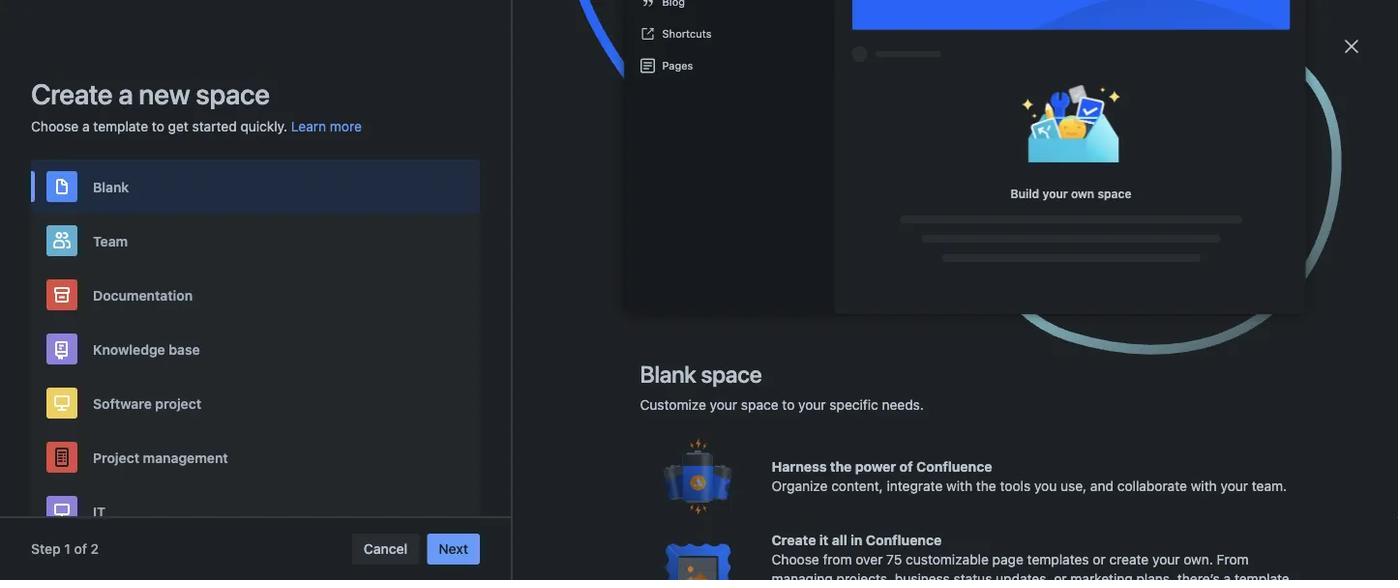 Task type: vqa. For each thing, say whether or not it's contained in the screenshot.
Step 1 of 2
yes



Task type: describe. For each thing, give the bounding box(es) containing it.
1 vertical spatial or
[[1055, 572, 1067, 581]]

Filter by title field
[[319, 139, 482, 167]]

own
[[1072, 187, 1095, 200]]

set
[[445, 7, 466, 23]]

knowledge base button
[[31, 322, 480, 377]]

marketing
[[1071, 572, 1133, 581]]

set page and space permissions. try it in a 14-day trial of confluence standard.
[[445, 7, 954, 23]]

invite
[[641, 49, 676, 65]]

from
[[823, 552, 852, 568]]

create
[[1110, 552, 1149, 568]]

project
[[93, 450, 140, 466]]

page inside create it all in confluence choose from over 75 customizable page templates or create your own. from managing projects, business status updates, or marketing plans, there's a templat
[[993, 552, 1024, 568]]

0 vertical spatial page
[[470, 7, 502, 23]]

space for and
[[533, 7, 571, 23]]

integrate
[[887, 479, 943, 495]]

tools
[[1001, 479, 1031, 495]]

close image
[[1341, 35, 1364, 58]]

your right the customize
[[710, 397, 738, 413]]

templates
[[1028, 552, 1090, 568]]

1 vertical spatial draft
[[455, 254, 492, 267]]

step
[[31, 542, 61, 558]]

documentation
[[93, 287, 193, 303]]

a right on
[[410, 211, 418, 229]]

1 vertical spatial the
[[977, 479, 997, 495]]

edited for october 19, 2023
[[1053, 253, 1087, 266]]

harness the power of confluence organize content, integrate with the tools you use, and collaborate with your team.
[[772, 459, 1288, 495]]

your inside create it all in confluence choose from over 75 customizable page templates or create your own. from managing projects, business status updates, or marketing plans, there's a templat
[[1153, 552, 1181, 568]]

choose inside create a new space choose a template to get started quickly. learn more
[[31, 119, 79, 135]]

drafts link
[[31, 221, 263, 256]]

october for october 19, 2023
[[1091, 253, 1135, 266]]

0 vertical spatial in
[[696, 7, 707, 23]]

1
[[64, 542, 71, 558]]

create for it
[[772, 533, 817, 549]]

projects,
[[837, 572, 892, 581]]

next
[[439, 542, 469, 558]]

there's
[[1178, 572, 1221, 581]]

learn
[[291, 119, 326, 135]]

business
[[895, 572, 951, 581]]

quickly.
[[241, 119, 288, 135]]

spaces
[[43, 327, 86, 339]]

collaborate
[[1118, 479, 1188, 495]]

ago
[[1148, 213, 1168, 227]]

shortcuts
[[663, 27, 712, 40]]

documentation button
[[31, 268, 480, 322]]

try
[[660, 7, 680, 23]]

project management button
[[31, 431, 480, 485]]

it
[[93, 504, 106, 520]]

1 with from the left
[[947, 479, 973, 495]]

you for you edited october 18, 2023
[[1029, 332, 1050, 346]]

5
[[1091, 213, 1098, 227]]

from
[[1218, 552, 1250, 568]]

0 vertical spatial drafts
[[294, 105, 341, 119]]

spacemarketing link
[[31, 387, 263, 422]]

on
[[388, 211, 406, 229]]

0 vertical spatial or
[[1093, 552, 1106, 568]]

0 horizontal spatial of
[[74, 542, 87, 558]]

0 vertical spatial it
[[684, 7, 692, 23]]

to inside create a new space choose a template to get started quickly. learn more
[[152, 119, 164, 135]]

invite people button
[[629, 42, 735, 73]]

power
[[856, 459, 897, 475]]

own.
[[1184, 552, 1214, 568]]

of inside harness the power of confluence organize content, integrate with the tools you use, and collaborate with your team.
[[900, 459, 914, 475]]

harness
[[772, 459, 827, 475]]

team.
[[1253, 479, 1288, 495]]

software project
[[93, 396, 202, 412]]

space for own
[[1098, 187, 1132, 200]]

standard.
[[891, 7, 954, 23]]

blank for blank space customize your space to your specific needs.
[[640, 361, 697, 388]]

your left own
[[1043, 187, 1069, 200]]

new
[[139, 77, 190, 110]]

started
[[192, 119, 237, 135]]

2 with from the left
[[1191, 479, 1218, 495]]

2023 for october 18, 2023
[[1158, 332, 1187, 346]]

0 vertical spatial and
[[505, 7, 529, 23]]

software project button
[[31, 377, 480, 431]]

project
[[155, 396, 202, 412]]

list image
[[1318, 136, 1341, 159]]

build your own space
[[1011, 187, 1132, 200]]

a left template
[[82, 119, 90, 135]]

plans,
[[1137, 572, 1174, 581]]

build
[[1011, 187, 1040, 200]]

14-
[[722, 7, 743, 23]]

minutes
[[1101, 213, 1145, 227]]

knowledge base
[[93, 342, 200, 357]]

cancel
[[364, 542, 408, 558]]

you for you edited 5 minutes ago
[[1029, 213, 1050, 227]]

blog image
[[311, 212, 326, 228]]

tasks link
[[31, 256, 263, 290]]

blank space customize your space to your specific needs.
[[640, 361, 924, 413]]

status
[[954, 572, 993, 581]]

0 horizontal spatial drafts
[[74, 230, 112, 246]]

apps button
[[472, 42, 530, 73]]

a left 14-
[[711, 7, 718, 23]]

organize
[[772, 479, 828, 495]]

18,
[[1139, 332, 1155, 346]]

trial
[[770, 7, 795, 23]]

19,
[[1139, 253, 1155, 266]]

overview link
[[31, 116, 263, 151]]

0 vertical spatial confluence
[[815, 7, 888, 23]]



Task type: locate. For each thing, give the bounding box(es) containing it.
1 horizontal spatial create
[[772, 533, 817, 549]]

banner
[[0, 30, 1399, 85]]

2 october from the top
[[1091, 332, 1135, 346]]

1 vertical spatial of
[[900, 459, 914, 475]]

and right use,
[[1091, 479, 1114, 495]]

confluence inside create it all in confluence choose from over 75 customizable page templates or create your own. from managing projects, business status updates, or marketing plans, there's a templat
[[866, 533, 942, 549]]

2 vertical spatial confluence
[[866, 533, 942, 549]]

permissions.
[[574, 7, 656, 23]]

2 vertical spatial you
[[1029, 332, 1050, 346]]

people
[[679, 49, 723, 65]]

1 horizontal spatial and
[[1091, 479, 1114, 495]]

edited left 5
[[1053, 213, 1087, 227]]

updates,
[[996, 572, 1051, 581]]

of up integrate
[[900, 459, 914, 475]]

your inside harness the power of confluence organize content, integrate with the tools you use, and collaborate with your team.
[[1221, 479, 1249, 495]]

management
[[143, 450, 228, 466]]

page up updates,
[[993, 552, 1024, 568]]

drafts up the tasks
[[74, 230, 112, 246]]

your up plans, at the right of page
[[1153, 552, 1181, 568]]

0 horizontal spatial it
[[684, 7, 692, 23]]

0 horizontal spatial or
[[1055, 572, 1067, 581]]

create up overview
[[31, 77, 113, 110]]

1 horizontal spatial page
[[993, 552, 1024, 568]]

edited down 'you edited 5 minutes ago'
[[1053, 253, 1087, 266]]

page right set at left top
[[470, 7, 502, 23]]

1 horizontal spatial the
[[977, 479, 997, 495]]

0 vertical spatial you
[[1029, 213, 1050, 227]]

blank
[[93, 179, 129, 195], [640, 361, 697, 388]]

with right integrate
[[947, 479, 973, 495]]

blank inside button
[[93, 179, 129, 195]]

to up harness
[[783, 397, 795, 413]]

edited left 18,
[[1053, 332, 1087, 346]]

create a new space dialog
[[0, 0, 1399, 581]]

create it all in confluence choose from over 75 customizable page templates or create your own. from managing projects, business status updates, or marketing plans, there's a templat
[[772, 533, 1290, 581]]

it button
[[31, 485, 480, 539]]

0 vertical spatial create
[[31, 77, 113, 110]]

0 vertical spatial october
[[1091, 253, 1135, 266]]

banner containing apps
[[0, 30, 1399, 85]]

and
[[505, 7, 529, 23], [1091, 479, 1114, 495]]

0 horizontal spatial choose
[[31, 119, 79, 135]]

of right trial
[[798, 7, 811, 23]]

bob builder
[[785, 213, 848, 227], [785, 253, 848, 266], [785, 293, 848, 306], [74, 362, 146, 378]]

trip!
[[422, 211, 455, 229]]

learn more link
[[291, 117, 362, 137]]

space up harness
[[741, 397, 779, 413]]

75
[[887, 552, 903, 568]]

cards image
[[1290, 136, 1314, 159]]

0 horizontal spatial and
[[505, 7, 529, 23]]

in right "all"
[[851, 533, 863, 549]]

blank button
[[31, 160, 480, 214]]

0 horizontal spatial with
[[947, 479, 973, 495]]

2023 right 18,
[[1158, 332, 1187, 346]]

1 horizontal spatial choose
[[772, 552, 820, 568]]

0 vertical spatial blank
[[93, 179, 129, 195]]

1 vertical spatial october
[[1091, 332, 1135, 346]]

a inside create it all in confluence choose from over 75 customizable page templates or create your own. from managing projects, business status updates, or marketing plans, there's a templat
[[1224, 572, 1232, 581]]

Search field
[[1031, 42, 1225, 73]]

1 vertical spatial drafts
[[74, 230, 112, 246]]

blank for blank
[[93, 179, 129, 195]]

knowledge
[[93, 342, 165, 357]]

1 vertical spatial blank
[[640, 361, 697, 388]]

your left team.
[[1221, 479, 1249, 495]]

1 horizontal spatial of
[[798, 7, 811, 23]]

1 vertical spatial page
[[993, 552, 1024, 568]]

1 vertical spatial you
[[1029, 253, 1050, 266]]

the left tools
[[977, 479, 997, 495]]

0 horizontal spatial to
[[152, 119, 164, 135]]

0 vertical spatial 2023
[[1158, 253, 1186, 266]]

confluence for create it all in confluence
[[866, 533, 942, 549]]

cancel button
[[352, 534, 419, 565]]

1 horizontal spatial or
[[1093, 552, 1106, 568]]

space up started
[[196, 77, 270, 110]]

of
[[798, 7, 811, 23], [900, 459, 914, 475], [74, 542, 87, 558]]

going
[[342, 211, 384, 229]]

going on a trip!
[[342, 211, 455, 229]]

it inside create it all in confluence choose from over 75 customizable page templates or create your own. from managing projects, business status updates, or marketing plans, there's a templat
[[820, 533, 829, 549]]

edited for 5 minutes ago
[[1053, 213, 1087, 227]]

to left get
[[152, 119, 164, 135]]

3 edited from the top
[[1053, 332, 1087, 346]]

0 horizontal spatial the
[[831, 459, 852, 475]]

1 horizontal spatial in
[[851, 533, 863, 549]]

your left specific in the right of the page
[[799, 397, 826, 413]]

software
[[93, 396, 152, 412]]

confluence right trial
[[815, 7, 888, 23]]

tasks
[[74, 265, 109, 281]]

bob builder link
[[785, 213, 848, 227], [785, 253, 848, 266], [785, 293, 848, 306], [31, 352, 263, 387]]

confluence for harness the power of confluence
[[917, 459, 993, 475]]

0 horizontal spatial blank
[[93, 179, 129, 195]]

blank inside blank space customize your space to your specific needs.
[[640, 361, 697, 388]]

choose up managing
[[772, 552, 820, 568]]

try it in a 14-day trial of confluence standard. link
[[660, 7, 954, 23]]

2023 for october 19, 2023
[[1158, 253, 1186, 266]]

october left 19,
[[1091, 253, 1135, 266]]

customizable
[[906, 552, 989, 568]]

create inside create a new space choose a template to get started quickly. learn more
[[31, 77, 113, 110]]

templates link
[[536, 42, 614, 73]]

choose up recent
[[31, 119, 79, 135]]

0 vertical spatial draft
[[466, 214, 503, 227]]

blank up the customize
[[640, 361, 697, 388]]

space for new
[[196, 77, 270, 110]]

2 edited from the top
[[1053, 253, 1087, 266]]

group containing overview
[[31, 116, 263, 290]]

pages
[[663, 59, 694, 72]]

create up managing
[[772, 533, 817, 549]]

team button
[[31, 214, 480, 268]]

it right try
[[684, 7, 692, 23]]

apps
[[478, 49, 511, 65]]

you
[[1029, 213, 1050, 227], [1029, 253, 1050, 266], [1029, 332, 1050, 346]]

2023
[[1158, 253, 1186, 266], [1158, 332, 1187, 346]]

base
[[169, 342, 200, 357]]

confluence inside harness the power of confluence organize content, integrate with the tools you use, and collaborate with your team.
[[917, 459, 993, 475]]

needs.
[[882, 397, 924, 413]]

team
[[93, 233, 128, 249]]

a up template
[[118, 77, 133, 110]]

you edited october 19, 2023
[[1029, 253, 1186, 266]]

a down from
[[1224, 572, 1232, 581]]

it left "all"
[[820, 533, 829, 549]]

in inside create it all in confluence choose from over 75 customizable page templates or create your own. from managing projects, business status updates, or marketing plans, there's a templat
[[851, 533, 863, 549]]

with right collaborate
[[1191, 479, 1218, 495]]

1 vertical spatial it
[[820, 533, 829, 549]]

1 vertical spatial and
[[1091, 479, 1114, 495]]

group
[[31, 116, 263, 290]]

2 horizontal spatial of
[[900, 459, 914, 475]]

create
[[31, 77, 113, 110], [772, 533, 817, 549]]

space up the customize
[[701, 361, 762, 388]]

2023 right 19,
[[1158, 253, 1186, 266]]

space up templates at left top
[[533, 7, 571, 23]]

create inside create it all in confluence choose from over 75 customizable page templates or create your own. from managing projects, business status updates, or marketing plans, there's a templat
[[772, 533, 817, 549]]

confluence up integrate
[[917, 459, 993, 475]]

spacemarketing
[[74, 396, 175, 412]]

you for you edited october 19, 2023
[[1029, 253, 1050, 266]]

3 you from the top
[[1029, 332, 1050, 346]]

0 vertical spatial choose
[[31, 119, 79, 135]]

confluence up 75
[[866, 533, 942, 549]]

it
[[684, 7, 692, 23], [820, 533, 829, 549]]

of right 1
[[74, 542, 87, 558]]

in
[[696, 7, 707, 23], [851, 533, 863, 549]]

drafts
[[294, 105, 341, 119], [74, 230, 112, 246]]

1 vertical spatial 2023
[[1158, 332, 1187, 346]]

customize
[[640, 397, 707, 413]]

a
[[711, 7, 718, 23], [118, 77, 133, 110], [82, 119, 90, 135], [410, 211, 418, 229], [1224, 572, 1232, 581]]

october for october 18, 2023
[[1091, 332, 1135, 346]]

0 vertical spatial the
[[831, 459, 852, 475]]

0 vertical spatial edited
[[1053, 213, 1087, 227]]

0 horizontal spatial create
[[31, 77, 113, 110]]

to inside blank space customize your space to your specific needs.
[[783, 397, 795, 413]]

templates
[[542, 49, 608, 65]]

get
[[168, 119, 189, 135]]

recent
[[74, 160, 117, 176]]

1 vertical spatial to
[[783, 397, 795, 413]]

1 vertical spatial in
[[851, 533, 863, 549]]

2 vertical spatial edited
[[1053, 332, 1087, 346]]

space inside create a new space choose a template to get started quickly. learn more
[[196, 77, 270, 110]]

2 you from the top
[[1029, 253, 1050, 266]]

over
[[856, 552, 883, 568]]

starred link
[[31, 186, 263, 221]]

next button
[[427, 534, 480, 565]]

content,
[[832, 479, 884, 495]]

builder
[[810, 213, 848, 227], [810, 253, 848, 266], [810, 293, 848, 306], [102, 362, 146, 378]]

2
[[91, 542, 99, 558]]

or down templates
[[1055, 572, 1067, 581]]

choose
[[31, 119, 79, 135], [772, 552, 820, 568]]

day
[[743, 7, 766, 23]]

1 vertical spatial edited
[[1053, 253, 1087, 266]]

compact list image
[[1345, 136, 1368, 159]]

invite people
[[641, 49, 723, 65]]

1 horizontal spatial to
[[783, 397, 795, 413]]

1 vertical spatial choose
[[772, 552, 820, 568]]

space
[[533, 7, 571, 23], [196, 77, 270, 110], [1098, 187, 1132, 200], [701, 361, 762, 388], [741, 397, 779, 413]]

2 vertical spatial of
[[74, 542, 87, 558]]

0 horizontal spatial page
[[470, 7, 502, 23]]

you
[[1035, 479, 1057, 495]]

bob
[[785, 213, 806, 227], [785, 253, 806, 266], [785, 293, 806, 306], [74, 362, 98, 378]]

managing
[[772, 572, 833, 581]]

or up marketing at the right of page
[[1093, 552, 1106, 568]]

blank up starred
[[93, 179, 129, 195]]

settings icon image
[[1312, 46, 1335, 69]]

step 1 of 2
[[31, 542, 99, 558]]

0 vertical spatial to
[[152, 119, 164, 135]]

choose inside create it all in confluence choose from over 75 customizable page templates or create your own. from managing projects, business status updates, or marketing plans, there's a templat
[[772, 552, 820, 568]]

recent link
[[31, 151, 263, 186]]

1 vertical spatial create
[[772, 533, 817, 549]]

create a new space choose a template to get started quickly. learn more
[[31, 77, 362, 135]]

0 horizontal spatial in
[[696, 7, 707, 23]]

1 horizontal spatial drafts
[[294, 105, 341, 119]]

or
[[1093, 552, 1106, 568], [1055, 572, 1067, 581]]

edited for october 18, 2023
[[1053, 332, 1087, 346]]

october left 18,
[[1091, 332, 1135, 346]]

the
[[831, 459, 852, 475], [977, 479, 997, 495]]

drafts right quickly.
[[294, 105, 341, 119]]

and inside harness the power of confluence organize content, integrate with the tools you use, and collaborate with your team.
[[1091, 479, 1114, 495]]

project management
[[93, 450, 228, 466]]

use,
[[1061, 479, 1087, 495]]

1 october from the top
[[1091, 253, 1135, 266]]

0 vertical spatial of
[[798, 7, 811, 23]]

space up minutes
[[1098, 187, 1132, 200]]

1 vertical spatial confluence
[[917, 459, 993, 475]]

draft
[[466, 214, 503, 227], [455, 254, 492, 267]]

the up content,
[[831, 459, 852, 475]]

you edited 5 minutes ago
[[1029, 213, 1168, 227]]

in up shortcuts
[[696, 7, 707, 23]]

and up apps popup button
[[505, 7, 529, 23]]

1 you from the top
[[1029, 213, 1050, 227]]

1 horizontal spatial it
[[820, 533, 829, 549]]

1 horizontal spatial with
[[1191, 479, 1218, 495]]

1 horizontal spatial blank
[[640, 361, 697, 388]]

1 edited from the top
[[1053, 213, 1087, 227]]

create for a
[[31, 77, 113, 110]]

you edited october 18, 2023
[[1029, 332, 1187, 346]]



